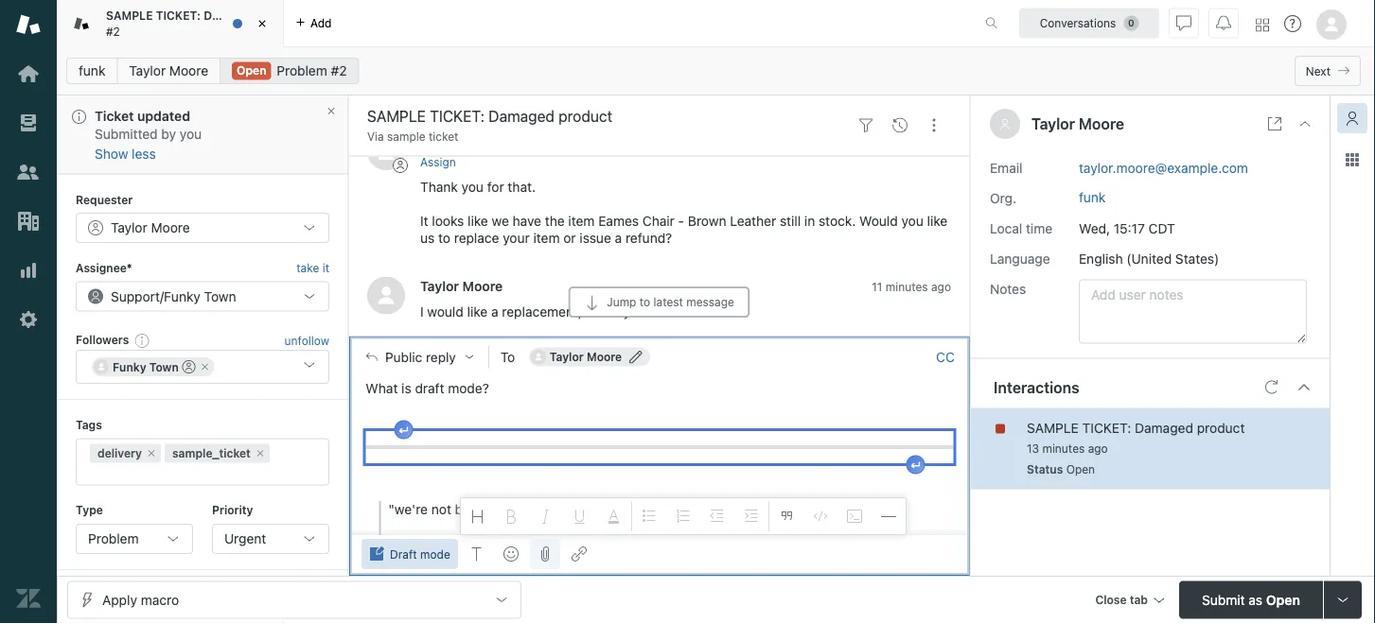Task type: locate. For each thing, give the bounding box(es) containing it.
events image
[[893, 118, 908, 133]]

0 horizontal spatial item
[[533, 230, 560, 246]]

0 vertical spatial damaged
[[204, 9, 257, 22]]

0 vertical spatial to
[[438, 230, 451, 246]]

0 horizontal spatial minutes
[[886, 280, 928, 294]]

moore inside requester element
[[151, 220, 190, 235]]

0 horizontal spatial you
[[180, 126, 202, 142]]

looks
[[432, 213, 464, 229]]

product inside sample ticket: damaged product 13 minutes ago status open
[[1197, 420, 1245, 436]]

0 vertical spatial problem
[[277, 63, 327, 79]]

taylor moore down requester on the left of page
[[111, 220, 190, 235]]

1 horizontal spatial #2
[[331, 63, 347, 79]]

apps image
[[1345, 152, 1360, 168]]

1 horizontal spatial ticket:
[[1083, 420, 1131, 436]]

1 horizontal spatial open
[[1066, 463, 1095, 477]]

0 horizontal spatial funky
[[113, 360, 146, 373]]

11
[[872, 280, 883, 294]]

funk link up ticket
[[66, 58, 118, 84]]

taylor inside secondary element
[[129, 63, 166, 79]]

0 vertical spatial town
[[204, 288, 236, 304]]

avatar image
[[367, 277, 405, 315]]

1 vertical spatial product
[[1197, 420, 1245, 436]]

town inside assignee* element
[[204, 288, 236, 304]]

remove image
[[146, 448, 157, 459], [254, 448, 266, 459]]

cdt
[[1149, 221, 1176, 236]]

1 horizontal spatial product
[[1197, 420, 1245, 436]]

0 vertical spatial item
[[568, 213, 595, 229]]

taylor up "updated"
[[129, 63, 166, 79]]

displays possible ticket submission types image
[[1336, 593, 1351, 608]]

taylor down requester on the left of page
[[111, 220, 147, 235]]

like for it looks like we have the item
[[468, 213, 488, 229]]

taylor moore link up would
[[420, 279, 503, 294]]

taylor moore up would
[[420, 279, 503, 294]]

0 vertical spatial funk
[[79, 63, 105, 79]]

sample for sample ticket: damaged product 13 minutes ago status open
[[1027, 420, 1079, 436]]

(united
[[1127, 251, 1172, 267]]

1 vertical spatial item
[[533, 230, 560, 246]]

1 vertical spatial -
[[564, 502, 570, 517]]

0 vertical spatial you
[[180, 126, 202, 142]]

eames
[[598, 213, 639, 229]]

0 vertical spatial open
[[237, 64, 266, 77]]

0 vertical spatial close image
[[253, 14, 272, 33]]

increase indent (cmd ]) image
[[744, 509, 759, 524]]

0 horizontal spatial -
[[564, 502, 570, 517]]

0 vertical spatial minutes
[[886, 280, 928, 294]]

0 horizontal spatial product
[[260, 9, 304, 22]]

funky right support
[[164, 288, 201, 304]]

replacement,
[[502, 305, 582, 320]]

local
[[990, 221, 1023, 236]]

bent"
[[526, 502, 560, 517]]

moore up would
[[462, 279, 503, 294]]

problem
[[277, 63, 327, 79], [88, 531, 139, 546]]

to right us
[[438, 230, 451, 246]]

tabs tab list
[[57, 0, 966, 47]]

remove image
[[199, 361, 211, 372]]

taylor moore link
[[117, 58, 221, 84], [420, 279, 503, 294]]

town
[[204, 288, 236, 304], [149, 360, 179, 373]]

delivery
[[98, 447, 142, 460]]

mode
[[420, 548, 450, 561]]

problem down type
[[88, 531, 139, 546]]

close tab button
[[1087, 582, 1172, 622]]

0 vertical spatial #2
[[106, 25, 120, 38]]

remove image for delivery
[[146, 448, 157, 459]]

open right as
[[1266, 593, 1301, 608]]

1 vertical spatial a
[[491, 305, 498, 320]]

1 remove image from the left
[[146, 448, 157, 459]]

taylor moore up "updated"
[[129, 63, 208, 79]]

insert emojis image
[[503, 547, 519, 562]]

0 horizontal spatial ticket:
[[156, 9, 201, 22]]

updated
[[137, 108, 190, 124]]

reporting image
[[16, 258, 41, 283]]

ticket
[[95, 108, 134, 124]]

it looks like we have the item
[[420, 213, 598, 229]]

ago right 11
[[931, 280, 951, 294]]

1 vertical spatial damaged
[[1135, 420, 1194, 436]]

2 remove image from the left
[[254, 448, 266, 459]]

remove image right sample_ticket
[[254, 448, 266, 459]]

view more details image
[[1268, 116, 1283, 132]]

open left problem #2
[[237, 64, 266, 77]]

product
[[260, 9, 304, 22], [1197, 420, 1245, 436]]

1 vertical spatial funk
[[1079, 189, 1106, 205]]

0 horizontal spatial funk
[[79, 63, 105, 79]]

moore up the support / funky town
[[151, 220, 190, 235]]

1 vertical spatial problem
[[88, 531, 139, 546]]

town right /
[[204, 288, 236, 304]]

1 vertical spatial town
[[149, 360, 179, 373]]

product for sample ticket: damaged product #2
[[260, 9, 304, 22]]

0 horizontal spatial to
[[438, 230, 451, 246]]

funky right funkytownclown1@gmail.com image
[[113, 360, 146, 373]]

ticket: inside sample ticket: damaged product 13 minutes ago status open
[[1083, 420, 1131, 436]]

0 horizontal spatial taylor moore link
[[117, 58, 221, 84]]

what
[[366, 381, 398, 396]]

close image inside tab
[[253, 14, 272, 33]]

to right jump
[[640, 296, 650, 309]]

not
[[431, 502, 451, 517]]

open down 13 minutes ago text box
[[1066, 463, 1095, 477]]

1 horizontal spatial to
[[640, 296, 650, 309]]

funkytownclown1@gmail.com image
[[94, 359, 109, 374]]

zendesk support image
[[16, 12, 41, 37]]

problem inside secondary element
[[277, 63, 327, 79]]

taylor up would
[[420, 279, 459, 294]]

i
[[420, 305, 424, 320]]

1 horizontal spatial town
[[204, 288, 236, 304]]

0 vertical spatial sample
[[106, 9, 153, 22]]

1 horizontal spatial funk link
[[1079, 189, 1106, 205]]

add link (cmd k) image
[[572, 547, 587, 562]]

product inside sample ticket: damaged product #2
[[260, 9, 304, 22]]

0 vertical spatial taylor moore link
[[117, 58, 221, 84]]

0 horizontal spatial sample
[[106, 9, 153, 22]]

like for i would like a replacement, thank you.
[[467, 305, 488, 320]]

taylor moore right taylor.moore@example.com 'icon'
[[550, 351, 622, 364]]

ticket: inside sample ticket: damaged product #2
[[156, 9, 201, 22]]

0 horizontal spatial open
[[237, 64, 266, 77]]

alert
[[57, 96, 348, 174]]

funk
[[79, 63, 105, 79], [1079, 189, 1106, 205]]

still
[[780, 213, 801, 229]]

take it
[[297, 261, 329, 274]]

take it button
[[297, 258, 329, 277]]

damaged inside sample ticket: damaged product #2
[[204, 9, 257, 22]]

0 horizontal spatial damaged
[[204, 9, 257, 22]]

taylor inside requester element
[[111, 220, 147, 235]]

you
[[180, 126, 202, 142], [462, 179, 484, 195], [902, 213, 924, 229]]

interactions
[[994, 379, 1080, 397]]

tab
[[57, 0, 304, 47]]

english
[[1079, 251, 1123, 267]]

1 horizontal spatial minutes
[[1043, 443, 1085, 456]]

public reply
[[385, 349, 456, 365]]

zendesk image
[[16, 587, 41, 612]]

remove image right delivery
[[146, 448, 157, 459]]

requester
[[76, 192, 133, 206]]

minutes up status
[[1043, 443, 1085, 456]]

funk up wed,
[[1079, 189, 1106, 205]]

a
[[615, 230, 622, 246], [491, 305, 498, 320]]

damaged for sample ticket: damaged product #2
[[204, 9, 257, 22]]

0 horizontal spatial a
[[491, 305, 498, 320]]

is
[[402, 381, 411, 396]]

1 vertical spatial open
[[1066, 463, 1095, 477]]

0 vertical spatial funky
[[164, 288, 201, 304]]

item up or
[[568, 213, 595, 229]]

1 horizontal spatial funky
[[164, 288, 201, 304]]

conversations button
[[1019, 8, 1160, 38]]

1 vertical spatial #2
[[331, 63, 347, 79]]

problem down add dropdown button
[[277, 63, 327, 79]]

1 vertical spatial to
[[640, 296, 650, 309]]

0 horizontal spatial #2
[[106, 25, 120, 38]]

problem button
[[76, 524, 193, 554]]

take
[[297, 261, 319, 274]]

close image right view more details image
[[1298, 116, 1313, 132]]

jump
[[607, 296, 637, 309]]

0 horizontal spatial funk link
[[66, 58, 118, 84]]

taylor.moore@example.com
[[1079, 160, 1248, 176]]

like inside eames chair - brown leather still in stock. would you like us to replace your item or issue a refund?
[[927, 213, 948, 229]]

submit as open
[[1202, 593, 1301, 608]]

close image left add dropdown button
[[253, 14, 272, 33]]

item inside eames chair - brown leather still in stock. would you like us to replace your item or issue a refund?
[[533, 230, 560, 246]]

taylor moore link inside secondary element
[[117, 58, 221, 84]]

taylor moore link up "updated"
[[117, 58, 221, 84]]

ago inside the conversationlabel log
[[931, 280, 951, 294]]

1 horizontal spatial remove image
[[254, 448, 266, 459]]

moore left edit user image
[[587, 351, 622, 364]]

0 horizontal spatial close image
[[253, 14, 272, 33]]

moore down sample ticket: damaged product #2 at top
[[169, 63, 208, 79]]

add attachment image
[[537, 547, 553, 562]]

town inside funky town option
[[149, 360, 179, 373]]

- left underline (cmd u) icon
[[564, 502, 570, 517]]

draft
[[415, 381, 444, 396]]

notes
[[990, 281, 1026, 297]]

a left the replacement, at the left
[[491, 305, 498, 320]]

funk link up wed,
[[1079, 189, 1106, 205]]

1 vertical spatial close image
[[1298, 116, 1313, 132]]

italic (cmd i) image
[[538, 509, 554, 524]]

item
[[568, 213, 595, 229], [533, 230, 560, 246]]

0 vertical spatial -
[[678, 213, 685, 229]]

moore
[[169, 63, 208, 79], [1079, 115, 1125, 133], [151, 220, 190, 235], [462, 279, 503, 294], [587, 351, 622, 364]]

conversationlabel log
[[348, 118, 970, 337]]

eames chair - brown leather still in stock. would you like us to replace your item or issue a refund?
[[420, 213, 948, 246]]

1 vertical spatial sample
[[1027, 420, 1079, 436]]

it
[[322, 261, 329, 274]]

you right by at left
[[180, 126, 202, 142]]

apply macro
[[102, 593, 179, 608]]

2 vertical spatial you
[[902, 213, 924, 229]]

1 horizontal spatial you
[[462, 179, 484, 195]]

funk link
[[66, 58, 118, 84], [1079, 189, 1106, 205]]

would
[[427, 305, 464, 320]]

funk inside secondary element
[[79, 63, 105, 79]]

thank you for that.
[[420, 179, 536, 195]]

#2 up close ticket collision notification icon
[[331, 63, 347, 79]]

customer context image
[[1345, 111, 1360, 126]]

1 horizontal spatial a
[[615, 230, 622, 246]]

#2 right zendesk support image
[[106, 25, 120, 38]]

funky town
[[113, 360, 179, 373]]

taylor moore link inside the conversationlabel log
[[420, 279, 503, 294]]

funky
[[164, 288, 201, 304], [113, 360, 146, 373]]

organizations image
[[16, 209, 41, 234]]

#2 inside secondary element
[[331, 63, 347, 79]]

you right would
[[902, 213, 924, 229]]

0 vertical spatial a
[[615, 230, 622, 246]]

1 horizontal spatial -
[[678, 213, 685, 229]]

what is draft mode?
[[366, 381, 489, 396]]

assign
[[420, 156, 456, 169]]

insert paragraph after block image
[[911, 462, 921, 470]]

would
[[860, 213, 898, 229]]

funky inside assignee* element
[[164, 288, 201, 304]]

to inside button
[[640, 296, 650, 309]]

1 horizontal spatial funk
[[1079, 189, 1106, 205]]

1 vertical spatial funky
[[113, 360, 146, 373]]

bulleted list (cmd shift 8) image
[[642, 509, 657, 524]]

it
[[420, 213, 428, 229]]

0 vertical spatial funk link
[[66, 58, 118, 84]]

a down eames on the left of the page
[[615, 230, 622, 246]]

sample inside sample ticket: damaged product 13 minutes ago status open
[[1027, 420, 1079, 436]]

2 horizontal spatial open
[[1266, 593, 1301, 608]]

your
[[503, 230, 530, 246]]

item down the
[[533, 230, 560, 246]]

ago
[[931, 280, 951, 294], [1088, 443, 1108, 456]]

1 horizontal spatial problem
[[277, 63, 327, 79]]

minutes right 11
[[886, 280, 928, 294]]

macro
[[141, 593, 179, 608]]

damaged inside sample ticket: damaged product 13 minutes ago status open
[[1135, 420, 1194, 436]]

close image
[[253, 14, 272, 33], [1298, 116, 1313, 132]]

0 horizontal spatial town
[[149, 360, 179, 373]]

get started image
[[16, 62, 41, 86]]

you left for
[[462, 179, 484, 195]]

moore inside the conversationlabel log
[[462, 279, 503, 294]]

problem inside problem popup button
[[88, 531, 139, 546]]

sample inside sample ticket: damaged product #2
[[106, 9, 153, 22]]

taylor moore right user image
[[1032, 115, 1125, 133]]

1 horizontal spatial ago
[[1088, 443, 1108, 456]]

views image
[[16, 111, 41, 135]]

0 horizontal spatial remove image
[[146, 448, 157, 459]]

1 horizontal spatial sample
[[1027, 420, 1079, 436]]

funky town option
[[92, 357, 215, 376]]

Public reply composer Draft mode text field
[[358, 377, 962, 539]]

0 horizontal spatial problem
[[88, 531, 139, 546]]

a inside eames chair - brown leather still in stock. would you like us to replace your item or issue a refund?
[[615, 230, 622, 246]]

ago right 13
[[1088, 443, 1108, 456]]

taylor moore
[[129, 63, 208, 79], [1032, 115, 1125, 133], [111, 220, 190, 235], [420, 279, 503, 294], [550, 351, 622, 364]]

mode?
[[448, 381, 489, 396]]

0 vertical spatial ticket:
[[156, 9, 201, 22]]

to inside eames chair - brown leather still in stock. would you like us to replace your item or issue a refund?
[[438, 230, 451, 246]]

2 horizontal spatial you
[[902, 213, 924, 229]]

like
[[468, 213, 488, 229], [927, 213, 948, 229], [467, 305, 488, 320]]

to
[[438, 230, 451, 246], [640, 296, 650, 309]]

taylor moore inside the conversationlabel log
[[420, 279, 503, 294]]

taylor right taylor.moore@example.com 'icon'
[[550, 351, 584, 364]]

open
[[237, 64, 266, 77], [1066, 463, 1095, 477], [1266, 593, 1301, 608]]

1 horizontal spatial taylor moore link
[[420, 279, 503, 294]]

draft mode button
[[362, 540, 458, 570]]

1 vertical spatial minutes
[[1043, 443, 1085, 456]]

1 vertical spatial taylor moore link
[[420, 279, 503, 294]]

admin image
[[16, 308, 41, 332]]

followers
[[76, 333, 129, 347]]

headings image
[[470, 509, 485, 524]]

user image
[[1000, 118, 1011, 130]]

hide composer image
[[652, 329, 667, 344]]

you inside eames chair - brown leather still in stock. would you like us to replace your item or issue a refund?
[[902, 213, 924, 229]]

- right chair
[[678, 213, 685, 229]]

0 vertical spatial product
[[260, 9, 304, 22]]

0 vertical spatial ago
[[931, 280, 951, 294]]

next
[[1306, 64, 1331, 78]]

1 vertical spatial ago
[[1088, 443, 1108, 456]]

1 horizontal spatial damaged
[[1135, 420, 1194, 436]]

1 vertical spatial ticket:
[[1083, 420, 1131, 436]]

funk up ticket
[[79, 63, 105, 79]]

problem for problem #2
[[277, 63, 327, 79]]

#2 inside sample ticket: damaged product #2
[[106, 25, 120, 38]]

taylor
[[129, 63, 166, 79], [1032, 115, 1075, 133], [111, 220, 147, 235], [420, 279, 459, 294], [550, 351, 584, 364]]

sample
[[387, 130, 426, 143]]

assignee* element
[[76, 281, 329, 312]]

town left user is an agent image
[[149, 360, 179, 373]]

0 horizontal spatial ago
[[931, 280, 951, 294]]



Task type: vqa. For each thing, say whether or not it's contained in the screenshot.
right Taylor Moore link
yes



Task type: describe. For each thing, give the bounding box(es) containing it.
taylor inside the conversationlabel log
[[420, 279, 459, 294]]

main element
[[0, 0, 57, 624]]

info on adding followers image
[[135, 333, 150, 348]]

assignee*
[[76, 261, 132, 274]]

ticket: for sample ticket: damaged product #2
[[156, 9, 201, 22]]

close tab
[[1096, 594, 1148, 607]]

via
[[367, 130, 384, 143]]

insert paragraph before block image
[[399, 427, 408, 435]]

unfollow button
[[285, 332, 329, 349]]

refund?
[[626, 230, 672, 246]]

urgent button
[[212, 524, 329, 554]]

followers element
[[76, 350, 329, 384]]

1 horizontal spatial item
[[568, 213, 595, 229]]

11 minutes ago text field
[[872, 280, 951, 294]]

moore up taylor.moore@example.com
[[1079, 115, 1125, 133]]

latest
[[654, 296, 683, 309]]

apply
[[102, 593, 137, 608]]

damaged for sample ticket: damaged product 13 minutes ago status open
[[1135, 420, 1194, 436]]

funk for bottom funk link
[[1079, 189, 1106, 205]]

i would like a replacement, thank you.
[[420, 305, 649, 320]]

next button
[[1295, 56, 1361, 86]]

filter image
[[859, 118, 874, 133]]

to
[[501, 349, 515, 365]]

status
[[1027, 463, 1063, 477]]

replace
[[454, 230, 499, 246]]

user is an agent image
[[182, 360, 196, 373]]

zendesk products image
[[1256, 18, 1269, 32]]

open inside sample ticket: damaged product 13 minutes ago status open
[[1066, 463, 1095, 477]]

horizontal rule (cmd shift l) image
[[881, 509, 896, 524]]

minutes inside sample ticket: damaged product 13 minutes ago status open
[[1043, 443, 1085, 456]]

funky inside option
[[113, 360, 146, 373]]

taylor.moore@example.com image
[[531, 350, 546, 365]]

time
[[1026, 221, 1053, 236]]

urgent
[[224, 531, 266, 546]]

- inside eames chair - brown leather still in stock. would you like us to replace your item or issue a refund?
[[678, 213, 685, 229]]

format text image
[[469, 547, 484, 562]]

ticket updated submitted by you show less
[[95, 108, 202, 161]]

assign button
[[420, 154, 456, 171]]

ticket
[[429, 130, 459, 143]]

submit
[[1202, 593, 1245, 608]]

secondary element
[[57, 52, 1375, 90]]

"we're
[[388, 502, 428, 517]]

code span (ctrl shift 5) image
[[813, 509, 828, 524]]

leather
[[730, 213, 776, 229]]

funk for funk link to the top
[[79, 63, 105, 79]]

quote (cmd shift 9) image
[[779, 509, 794, 524]]

tab containing sample ticket: damaged product
[[57, 0, 304, 47]]

org.
[[990, 190, 1017, 206]]

conversations
[[1040, 17, 1116, 30]]

show less button
[[95, 145, 156, 162]]

problem #2
[[277, 63, 347, 79]]

show
[[95, 146, 128, 161]]

states)
[[1176, 251, 1219, 267]]

1 vertical spatial you
[[462, 179, 484, 195]]

unfollow
[[285, 333, 329, 347]]

1 horizontal spatial close image
[[1298, 116, 1313, 132]]

brown
[[688, 213, 727, 229]]

add button
[[284, 0, 343, 46]]

we
[[492, 213, 509, 229]]

local time
[[990, 221, 1053, 236]]

alert containing ticket updated
[[57, 96, 348, 174]]

via sample ticket
[[367, 130, 459, 143]]

ticket actions image
[[927, 118, 942, 133]]

sample_ticket
[[172, 447, 251, 460]]

cc
[[936, 349, 955, 365]]

Add user notes text field
[[1079, 280, 1307, 344]]

notifications image
[[1216, 16, 1232, 31]]

close
[[1096, 594, 1127, 607]]

issue
[[580, 230, 611, 246]]

type
[[76, 504, 103, 517]]

ago inside sample ticket: damaged product 13 minutes ago status open
[[1088, 443, 1108, 456]]

taylor moore inside secondary element
[[129, 63, 208, 79]]

email
[[990, 160, 1023, 176]]

"we're not broken just bent" - p!nk
[[388, 502, 602, 517]]

wed, 15:17 cdt
[[1079, 221, 1176, 236]]

draft mode
[[390, 548, 450, 561]]

as
[[1249, 593, 1263, 608]]

submitted
[[95, 126, 158, 142]]

support / funky town
[[111, 288, 236, 304]]

ticket: for sample ticket: damaged product 13 minutes ago status open
[[1083, 420, 1131, 436]]

the
[[545, 213, 565, 229]]

requester element
[[76, 213, 329, 243]]

english (united states)
[[1079, 251, 1219, 267]]

sample ticket: damaged product 13 minutes ago status open
[[1027, 420, 1245, 477]]

stock.
[[819, 213, 856, 229]]

15:17
[[1114, 221, 1145, 236]]

edit user image
[[630, 351, 643, 364]]

you inside ticket updated submitted by you show less
[[180, 126, 202, 142]]

bold (cmd b) image
[[504, 509, 519, 524]]

moore inside secondary element
[[169, 63, 208, 79]]

language
[[990, 251, 1050, 267]]

remove image for sample_ticket
[[254, 448, 266, 459]]

Subject field
[[363, 105, 845, 128]]

1 vertical spatial funk link
[[1079, 189, 1106, 205]]

jump to latest message button
[[569, 287, 750, 318]]

you.
[[623, 305, 649, 320]]

public
[[385, 349, 422, 365]]

message
[[687, 296, 734, 309]]

less
[[132, 146, 156, 161]]

support
[[111, 288, 160, 304]]

have
[[513, 213, 541, 229]]

sample for sample ticket: damaged product #2
[[106, 9, 153, 22]]

thank
[[586, 305, 620, 320]]

product for sample ticket: damaged product 13 minutes ago status open
[[1197, 420, 1245, 436]]

2 vertical spatial open
[[1266, 593, 1301, 608]]

jump to latest message
[[607, 296, 734, 309]]

user image
[[1001, 119, 1009, 129]]

close ticket collision notification image
[[326, 106, 337, 117]]

tab
[[1130, 594, 1148, 607]]

underline (cmd u) image
[[572, 509, 588, 524]]

get help image
[[1285, 15, 1302, 32]]

problem for problem
[[88, 531, 139, 546]]

draft
[[390, 548, 417, 561]]

/
[[160, 288, 164, 304]]

cc button
[[936, 349, 955, 366]]

in
[[805, 213, 815, 229]]

decrease indent (cmd [) image
[[710, 509, 725, 524]]

reply
[[426, 349, 456, 365]]

customers image
[[16, 160, 41, 185]]

broken
[[455, 502, 497, 517]]

13 minutes ago text field
[[1027, 443, 1108, 456]]

minutes inside the conversationlabel log
[[886, 280, 928, 294]]

taylor moore inside requester element
[[111, 220, 190, 235]]

taylor right user image
[[1032, 115, 1075, 133]]

open inside secondary element
[[237, 64, 266, 77]]

button displays agent's chat status as invisible. image
[[1177, 16, 1192, 31]]

numbered list (cmd shift 7) image
[[676, 509, 691, 524]]

priority
[[212, 504, 253, 517]]

p!nk
[[574, 502, 602, 517]]

tags
[[76, 418, 102, 431]]

chair
[[643, 213, 675, 229]]

for
[[487, 179, 504, 195]]

public reply button
[[349, 338, 488, 377]]

thank
[[420, 179, 458, 195]]

just
[[501, 502, 523, 517]]

- inside public reply composer draft mode text box
[[564, 502, 570, 517]]

code block (ctrl shift 6) image
[[847, 509, 862, 524]]



